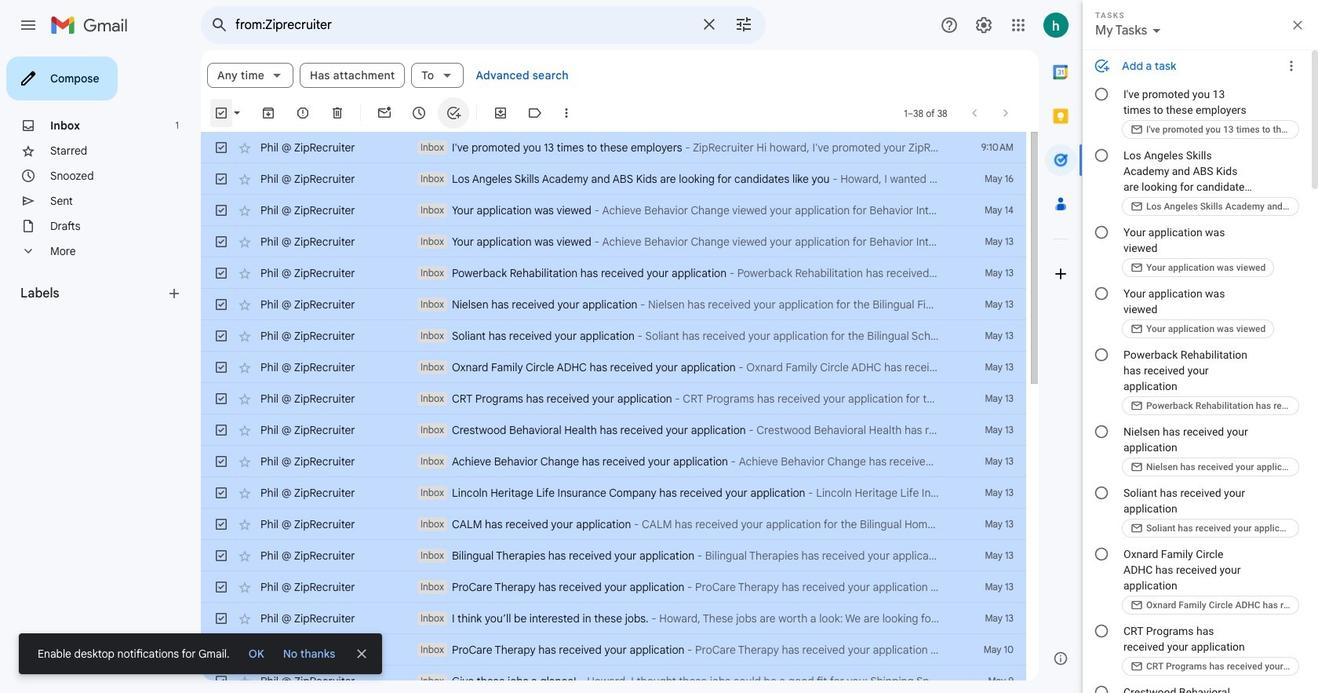 Task type: vqa. For each thing, say whether or not it's contained in the screenshot.
"alert"
yes



Task type: describe. For each thing, give the bounding box(es) containing it.
7 row from the top
[[201, 320, 1027, 352]]

6 row from the top
[[201, 289, 1027, 320]]

snooze image
[[411, 105, 427, 121]]

main menu image
[[19, 16, 38, 35]]

15 row from the top
[[201, 571, 1027, 603]]

8 row from the top
[[201, 352, 1027, 383]]

10 row from the top
[[201, 414, 1027, 446]]

delete image
[[330, 105, 345, 121]]

move to inbox image
[[493, 105, 509, 121]]

9 row from the top
[[201, 383, 1027, 414]]

16 row from the top
[[201, 603, 1027, 634]]

14 row from the top
[[201, 540, 1027, 571]]

5 row from the top
[[201, 257, 1027, 289]]

support image
[[940, 16, 959, 35]]

advanced search options image
[[728, 9, 760, 40]]

4 row from the top
[[201, 226, 1027, 257]]

settings image
[[975, 16, 994, 35]]

2 row from the top
[[201, 163, 1027, 195]]

13 row from the top
[[201, 509, 1027, 540]]

18 row from the top
[[201, 666, 1027, 693]]



Task type: locate. For each thing, give the bounding box(es) containing it.
more email options image
[[559, 105, 575, 121]]

report spam image
[[295, 105, 311, 121]]

archive image
[[261, 105, 276, 121]]

1 row from the top
[[201, 132, 1027, 163]]

row
[[201, 132, 1027, 163], [201, 163, 1027, 195], [201, 195, 1027, 226], [201, 226, 1027, 257], [201, 257, 1027, 289], [201, 289, 1027, 320], [201, 320, 1027, 352], [201, 352, 1027, 383], [201, 383, 1027, 414], [201, 414, 1027, 446], [201, 446, 1027, 477], [201, 477, 1027, 509], [201, 509, 1027, 540], [201, 540, 1027, 571], [201, 571, 1027, 603], [201, 603, 1027, 634], [201, 634, 1027, 666], [201, 666, 1027, 693]]

main content
[[201, 50, 1039, 693]]

gmail image
[[50, 9, 136, 41]]

search mail image
[[206, 11, 234, 39]]

tab list
[[1039, 50, 1083, 637]]

None checkbox
[[214, 105, 229, 121], [214, 203, 229, 218], [214, 265, 229, 281], [214, 328, 229, 344], [214, 360, 229, 375], [214, 422, 229, 438], [214, 454, 229, 469], [214, 485, 229, 501], [214, 516, 229, 532], [214, 579, 229, 595], [214, 105, 229, 121], [214, 203, 229, 218], [214, 265, 229, 281], [214, 328, 229, 344], [214, 360, 229, 375], [214, 422, 229, 438], [214, 454, 229, 469], [214, 485, 229, 501], [214, 516, 229, 532], [214, 579, 229, 595]]

None search field
[[201, 6, 766, 44]]

3 row from the top
[[201, 195, 1027, 226]]

Search mail text field
[[235, 17, 691, 33]]

11 row from the top
[[201, 446, 1027, 477]]

12 row from the top
[[201, 477, 1027, 509]]

heading
[[20, 286, 166, 301]]

labels image
[[527, 105, 543, 121]]

alert
[[19, 36, 1058, 674]]

clear search image
[[694, 9, 725, 40]]

17 row from the top
[[201, 634, 1027, 666]]

navigation
[[0, 50, 201, 693]]

None checkbox
[[214, 140, 229, 155], [214, 171, 229, 187], [214, 234, 229, 250], [214, 297, 229, 312], [214, 391, 229, 407], [214, 548, 229, 564], [214, 611, 229, 626], [214, 140, 229, 155], [214, 171, 229, 187], [214, 234, 229, 250], [214, 297, 229, 312], [214, 391, 229, 407], [214, 548, 229, 564], [214, 611, 229, 626]]

add to tasks image
[[446, 105, 462, 121]]



